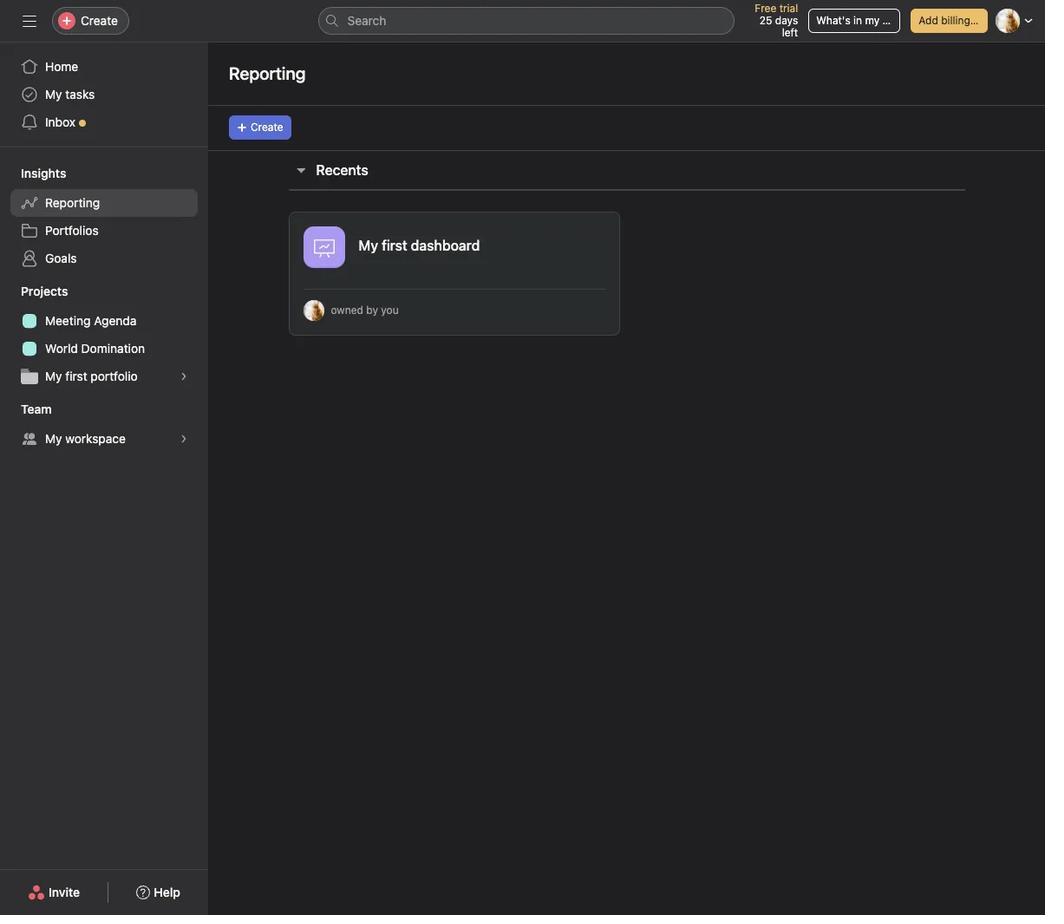 Task type: describe. For each thing, give the bounding box(es) containing it.
portfolio
[[91, 369, 138, 383]]

report image
[[314, 237, 334, 258]]

inbox
[[45, 115, 76, 129]]

in
[[854, 14, 862, 27]]

add billing info button
[[911, 9, 992, 33]]

world
[[45, 341, 78, 356]]

what's in my trial? button
[[809, 9, 907, 33]]

add
[[919, 14, 939, 27]]

first dashboard
[[382, 238, 480, 253]]

what's
[[817, 14, 851, 27]]

0 horizontal spatial create
[[81, 13, 118, 28]]

portfolios
[[45, 223, 99, 238]]

my tasks link
[[10, 81, 198, 108]]

25
[[760, 14, 773, 27]]

inbox link
[[10, 108, 198, 136]]

reporting link
[[10, 189, 198, 217]]

reporting inside insights element
[[45, 195, 100, 210]]

meeting agenda link
[[10, 307, 198, 335]]

team button
[[0, 401, 52, 418]]

my workspace
[[45, 431, 126, 446]]

search button
[[318, 7, 734, 35]]

my
[[865, 14, 880, 27]]

invite button
[[17, 877, 91, 908]]

see details, my workspace image
[[179, 434, 189, 444]]

hide sidebar image
[[23, 14, 36, 28]]

you
[[381, 304, 399, 317]]

goals link
[[10, 245, 198, 272]]

what's in my trial?
[[817, 14, 907, 27]]

recents
[[316, 162, 368, 178]]

insights element
[[0, 158, 208, 276]]

goals
[[45, 251, 77, 265]]

billing
[[941, 14, 971, 27]]

projects element
[[0, 276, 208, 394]]

projects
[[21, 284, 68, 298]]

my first portfolio link
[[10, 363, 198, 390]]

show options image
[[589, 229, 603, 243]]



Task type: locate. For each thing, give the bounding box(es) containing it.
first
[[65, 369, 87, 383]]

1 horizontal spatial create button
[[229, 115, 291, 140]]

agenda
[[94, 313, 137, 328]]

home link
[[10, 53, 198, 81]]

by
[[366, 304, 378, 317]]

0 horizontal spatial create button
[[52, 7, 129, 35]]

trial?
[[883, 14, 907, 27]]

meeting
[[45, 313, 91, 328]]

my for my first dashboard
[[359, 238, 378, 253]]

domination
[[81, 341, 145, 356]]

home
[[45, 59, 78, 74]]

my first portfolio
[[45, 369, 138, 383]]

1 horizontal spatial create
[[251, 121, 283, 134]]

my for my first portfolio
[[45, 369, 62, 383]]

info
[[974, 14, 992, 27]]

world domination link
[[10, 335, 198, 363]]

insights
[[21, 166, 66, 180]]

my down team
[[45, 431, 62, 446]]

create
[[81, 13, 118, 28], [251, 121, 283, 134]]

workspace
[[65, 431, 126, 446]]

reporting
[[229, 63, 306, 83], [45, 195, 100, 210]]

teams element
[[0, 394, 208, 456]]

my left first
[[45, 369, 62, 383]]

free trial 25 days left
[[755, 2, 798, 39]]

days
[[775, 14, 798, 27]]

0 vertical spatial reporting
[[229, 63, 306, 83]]

collapse task list for the section recents image
[[294, 163, 308, 177]]

my workspace link
[[10, 425, 198, 453]]

my inside "my tasks" link
[[45, 87, 62, 102]]

my right report icon
[[359, 238, 378, 253]]

insights button
[[0, 165, 66, 182]]

meeting agenda
[[45, 313, 137, 328]]

projects button
[[0, 283, 68, 300]]

tasks
[[65, 87, 95, 102]]

invite
[[49, 885, 80, 900]]

left
[[782, 26, 798, 39]]

owned by you
[[331, 304, 399, 317]]

1 vertical spatial create
[[251, 121, 283, 134]]

1 horizontal spatial reporting
[[229, 63, 306, 83]]

add billing info
[[919, 14, 992, 27]]

1 vertical spatial create button
[[229, 115, 291, 140]]

toggle dashboard starred status image
[[563, 231, 573, 241]]

my tasks
[[45, 87, 95, 102]]

search list box
[[318, 7, 734, 35]]

trial
[[780, 2, 798, 15]]

1 vertical spatial reporting
[[45, 195, 100, 210]]

world domination
[[45, 341, 145, 356]]

owned
[[331, 304, 363, 317]]

mb
[[306, 304, 322, 317]]

help button
[[125, 877, 192, 908]]

create button
[[52, 7, 129, 35], [229, 115, 291, 140]]

portfolios link
[[10, 217, 198, 245]]

help
[[154, 885, 180, 900]]

my inside my first portfolio link
[[45, 369, 62, 383]]

0 horizontal spatial reporting
[[45, 195, 100, 210]]

free
[[755, 2, 777, 15]]

0 vertical spatial create button
[[52, 7, 129, 35]]

search
[[347, 13, 386, 28]]

my first dashboard
[[359, 238, 480, 253]]

0 vertical spatial create
[[81, 13, 118, 28]]

see details, my first portfolio image
[[179, 371, 189, 382]]

my for my workspace
[[45, 431, 62, 446]]

my left 'tasks'
[[45, 87, 62, 102]]

my inside my workspace link
[[45, 431, 62, 446]]

my for my tasks
[[45, 87, 62, 102]]

my
[[45, 87, 62, 102], [359, 238, 378, 253], [45, 369, 62, 383], [45, 431, 62, 446]]

team
[[21, 402, 52, 416]]

global element
[[0, 43, 208, 147]]



Task type: vqa. For each thing, say whether or not it's contained in the screenshot.
bottom Share
no



